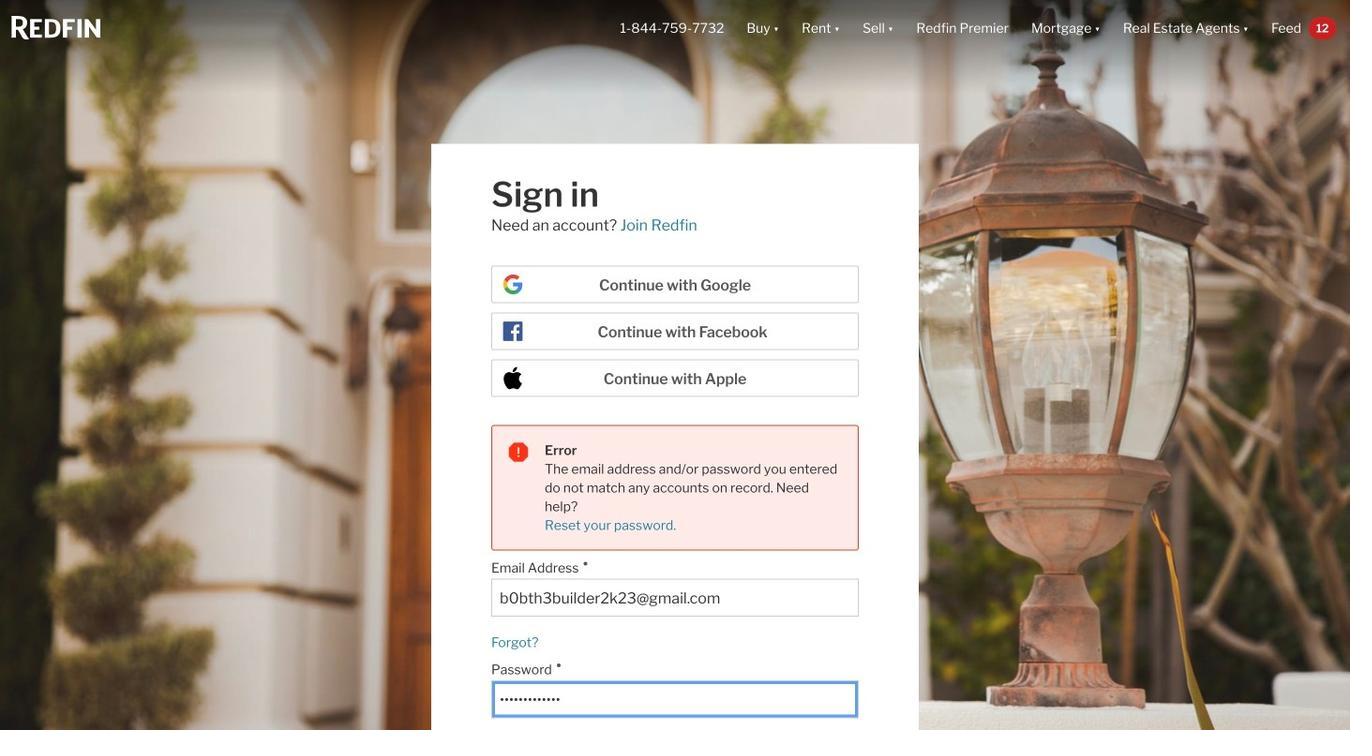 Task type: vqa. For each thing, say whether or not it's contained in the screenshot.
Email Address text field
yes



Task type: locate. For each thing, give the bounding box(es) containing it.
section
[[491, 425, 859, 551]]

Email Address text field
[[500, 589, 850, 608]]

password. required field. element
[[491, 653, 850, 681]]

email address. required field. element
[[491, 551, 850, 579]]



Task type: describe. For each thing, give the bounding box(es) containing it.
Password password field
[[500, 691, 850, 709]]



